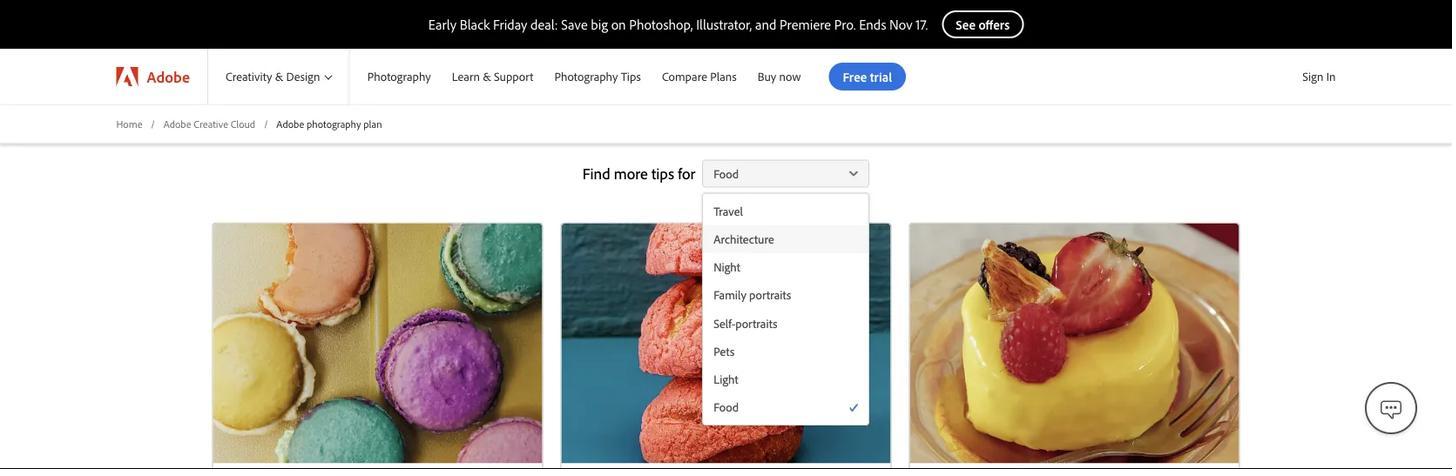 Task type: describe. For each thing, give the bounding box(es) containing it.
portraits for family portraits
[[749, 288, 791, 303]]

self-portraits
[[714, 316, 778, 331]]

and
[[755, 16, 777, 33]]

plan
[[364, 117, 382, 130]]

creative
[[194, 117, 228, 130]]

3 a link to additional content element from the left
[[910, 224, 1239, 464]]

photoshop,
[[629, 16, 693, 33]]

photography tips
[[554, 69, 641, 84]]

light
[[714, 372, 738, 387]]

compare
[[662, 69, 707, 84]]

adobe for adobe photography plan
[[277, 117, 304, 130]]

explore photography themes.
[[531, 86, 922, 125]]

adobe photography plan
[[277, 117, 382, 130]]

family
[[714, 288, 747, 303]]

cloud
[[231, 117, 255, 130]]

& for creativity
[[275, 69, 283, 84]]

friday
[[493, 16, 527, 33]]

photography for photography tips
[[554, 69, 618, 84]]

illustrator,
[[696, 16, 752, 33]]

17.
[[916, 16, 928, 33]]

tips
[[621, 69, 641, 84]]

creativity
[[226, 69, 272, 84]]

now
[[779, 69, 801, 84]]

big
[[591, 16, 608, 33]]

architecture
[[714, 232, 774, 247]]

1 a link to additional content element from the left
[[213, 224, 542, 464]]

photography tips link
[[544, 49, 652, 105]]

pro.
[[834, 16, 856, 33]]

compare plans
[[662, 69, 737, 84]]

sign
[[1303, 69, 1324, 84]]

explore
[[531, 86, 632, 125]]

plans
[[710, 69, 737, 84]]

adobe link
[[99, 49, 207, 105]]

deal:
[[531, 16, 558, 33]]

adobe for adobe
[[147, 67, 190, 86]]

support
[[494, 69, 534, 84]]

photography link
[[350, 49, 441, 105]]

nov
[[890, 16, 913, 33]]

design
[[286, 69, 320, 84]]

sign in
[[1303, 69, 1336, 84]]

sign in button
[[1299, 62, 1340, 91]]

find
[[583, 164, 610, 184]]

tips
[[652, 164, 674, 184]]

photography for photography
[[367, 69, 431, 84]]

buy now link
[[747, 49, 812, 105]]

premiere
[[780, 16, 831, 33]]

food list box
[[703, 197, 869, 422]]



Task type: vqa. For each thing, say whether or not it's contained in the screenshot.
Adobe Creative Cloud link
yes



Task type: locate. For each thing, give the bounding box(es) containing it.
portraits down family portraits
[[736, 316, 778, 331]]

for
[[678, 164, 695, 184]]

food up travel
[[714, 166, 739, 181]]

photography up plan
[[367, 69, 431, 84]]

adobe left creative
[[164, 117, 191, 130]]

themes.
[[816, 86, 922, 125]]

adobe right cloud
[[277, 117, 304, 130]]

2 & from the left
[[483, 69, 491, 84]]

in
[[1327, 69, 1336, 84]]

1 photography from the left
[[367, 69, 431, 84]]

early
[[428, 16, 457, 33]]

save
[[561, 16, 588, 33]]

2 food from the top
[[714, 400, 739, 415]]

portraits up self-portraits
[[749, 288, 791, 303]]

buy now
[[758, 69, 801, 84]]

1 & from the left
[[275, 69, 283, 84]]

find more tips for
[[583, 164, 695, 184]]

0 horizontal spatial a link to additional content element
[[213, 224, 542, 464]]

creativity & design
[[226, 69, 320, 84]]

2 horizontal spatial a link to additional content element
[[910, 224, 1239, 464]]

creativity & design button
[[208, 49, 349, 105]]

photography
[[367, 69, 431, 84], [554, 69, 618, 84]]

compare plans link
[[652, 49, 747, 105]]

self-
[[714, 316, 736, 331]]

photography left plan
[[307, 117, 361, 130]]

0 vertical spatial food
[[714, 166, 739, 181]]

1 vertical spatial food
[[714, 400, 739, 415]]

learn & support
[[452, 69, 534, 84]]

food inside popup button
[[714, 166, 739, 181]]

0 horizontal spatial &
[[275, 69, 283, 84]]

&
[[275, 69, 283, 84], [483, 69, 491, 84]]

1 horizontal spatial photography
[[639, 86, 809, 125]]

adobe for adobe creative cloud
[[164, 117, 191, 130]]

ends
[[859, 16, 886, 33]]

food button
[[702, 160, 870, 188]]

a link to additional content element
[[213, 224, 542, 464], [562, 224, 891, 464], [910, 224, 1239, 464]]

0 horizontal spatial photography
[[307, 117, 361, 130]]

photography up explore in the left top of the page
[[554, 69, 618, 84]]

food inside list box
[[714, 400, 739, 415]]

black
[[460, 16, 490, 33]]

photography
[[639, 86, 809, 125], [307, 117, 361, 130]]

pets
[[714, 344, 735, 359]]

portraits for self-portraits
[[736, 316, 778, 331]]

0 vertical spatial portraits
[[749, 288, 791, 303]]

on
[[611, 16, 626, 33]]

portraits
[[749, 288, 791, 303], [736, 316, 778, 331]]

adobe creative cloud
[[164, 117, 255, 130]]

adobe creative cloud link
[[164, 117, 255, 131]]

photography down plans
[[639, 86, 809, 125]]

adobe up adobe creative cloud
[[147, 67, 190, 86]]

adobe
[[147, 67, 190, 86], [164, 117, 191, 130], [277, 117, 304, 130]]

1 horizontal spatial a link to additional content element
[[562, 224, 891, 464]]

photography for explore
[[639, 86, 809, 125]]

learn
[[452, 69, 480, 84]]

2 a link to additional content element from the left
[[562, 224, 891, 464]]

home
[[116, 117, 142, 130]]

photography inside 'link'
[[554, 69, 618, 84]]

1 food from the top
[[714, 166, 739, 181]]

learn & support link
[[441, 49, 544, 105]]

food
[[714, 166, 739, 181], [714, 400, 739, 415]]

travel
[[714, 204, 743, 219]]

& for learn
[[483, 69, 491, 84]]

1 horizontal spatial &
[[483, 69, 491, 84]]

& left design on the top of the page
[[275, 69, 283, 84]]

& inside dropdown button
[[275, 69, 283, 84]]

2 photography from the left
[[554, 69, 618, 84]]

1 horizontal spatial photography
[[554, 69, 618, 84]]

home link
[[116, 117, 142, 131]]

photography for adobe
[[307, 117, 361, 130]]

& right learn
[[483, 69, 491, 84]]

early black friday deal: save big on photoshop, illustrator, and premiere pro. ends nov 17.
[[428, 16, 928, 33]]

family portraits
[[714, 288, 791, 303]]

more
[[614, 164, 648, 184]]

food down light
[[714, 400, 739, 415]]

1 vertical spatial portraits
[[736, 316, 778, 331]]

night
[[714, 260, 741, 275]]

0 horizontal spatial photography
[[367, 69, 431, 84]]

buy
[[758, 69, 777, 84]]



